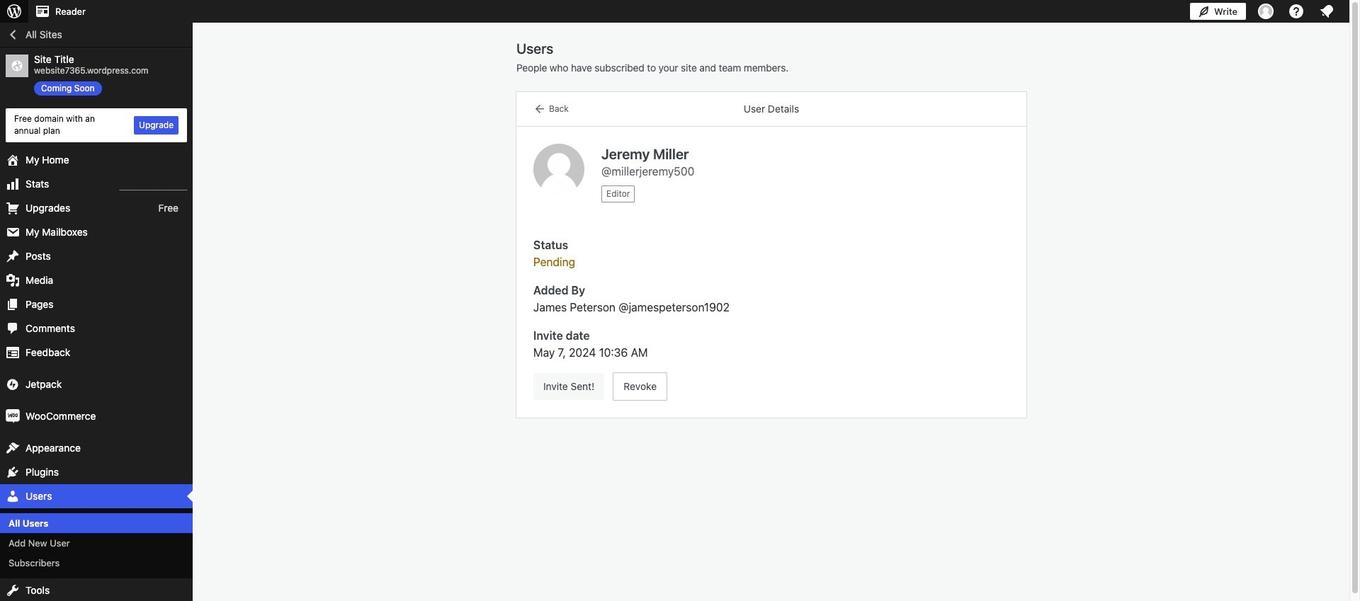 Task type: vqa. For each thing, say whether or not it's contained in the screenshot.
"main content"
yes



Task type: describe. For each thing, give the bounding box(es) containing it.
2 img image from the top
[[6, 409, 20, 423]]

manage your sites image
[[6, 3, 23, 20]]

manage your notifications image
[[1318, 3, 1335, 20]]

my profile image
[[1258, 4, 1274, 19]]



Task type: locate. For each thing, give the bounding box(es) containing it.
1 vertical spatial img image
[[6, 409, 20, 423]]

highest hourly views 0 image
[[120, 181, 187, 190]]

1 img image from the top
[[6, 377, 20, 391]]

help image
[[1288, 3, 1305, 20]]

jeremy miller image
[[533, 144, 584, 195]]

0 vertical spatial img image
[[6, 377, 20, 391]]

img image
[[6, 377, 20, 391], [6, 409, 20, 423]]

main content
[[516, 40, 1026, 418]]



